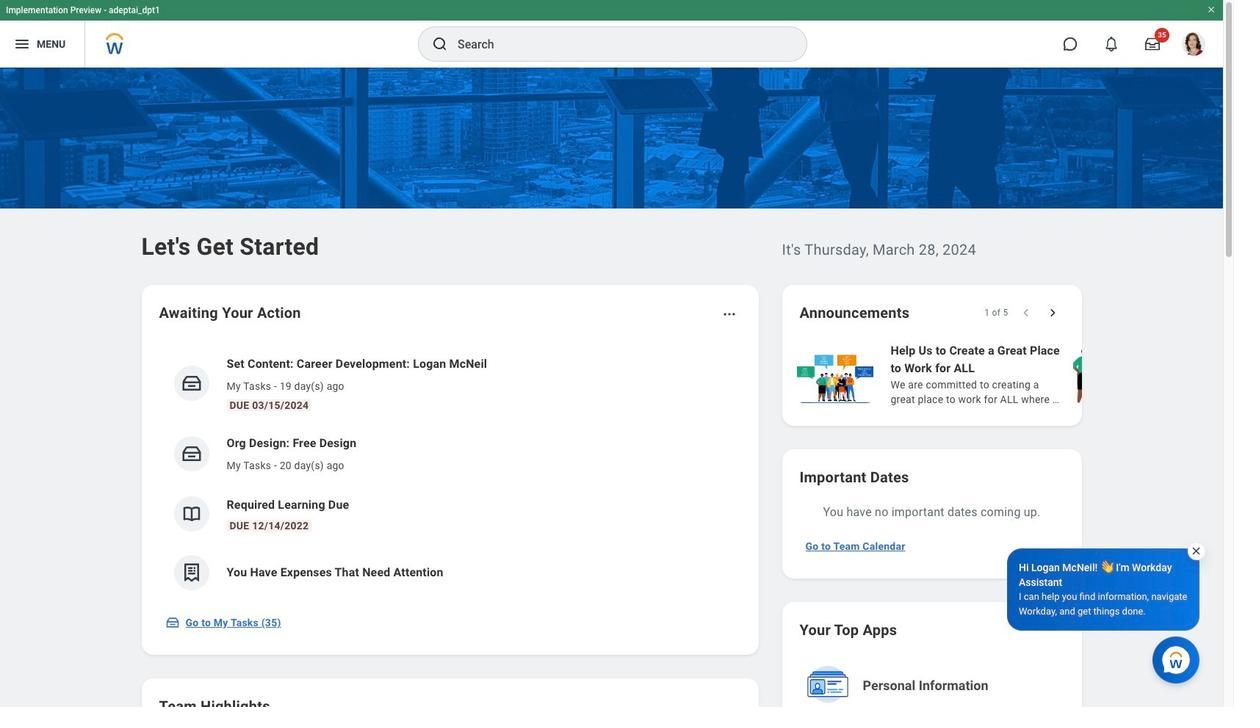 Task type: locate. For each thing, give the bounding box(es) containing it.
Search Workday  search field
[[458, 28, 777, 60]]

0 vertical spatial inbox image
[[180, 373, 202, 395]]

0 horizontal spatial inbox image
[[165, 616, 180, 630]]

justify image
[[13, 35, 31, 53]]

list
[[794, 341, 1234, 409], [159, 344, 741, 603]]

inbox image
[[180, 373, 202, 395], [165, 616, 180, 630]]

profile logan mcneil image
[[1182, 32, 1206, 59]]

status
[[985, 307, 1008, 319]]

banner
[[0, 0, 1223, 68]]

1 horizontal spatial list
[[794, 341, 1234, 409]]

1 horizontal spatial inbox image
[[180, 373, 202, 395]]

related actions image
[[722, 307, 737, 322]]

1 vertical spatial inbox image
[[165, 616, 180, 630]]

x image
[[1191, 546, 1202, 557]]

0 horizontal spatial list
[[159, 344, 741, 603]]

main content
[[0, 68, 1234, 708]]



Task type: vqa. For each thing, say whether or not it's contained in the screenshot.
Profile Logan McNeil Element
no



Task type: describe. For each thing, give the bounding box(es) containing it.
close environment banner image
[[1207, 5, 1216, 14]]

inbox image
[[180, 443, 202, 465]]

search image
[[431, 35, 449, 53]]

book open image
[[180, 503, 202, 525]]

chevron right small image
[[1045, 306, 1060, 320]]

chevron left small image
[[1019, 306, 1033, 320]]

notifications large image
[[1104, 37, 1119, 51]]

inbox large image
[[1146, 37, 1160, 51]]

dashboard expenses image
[[180, 562, 202, 584]]



